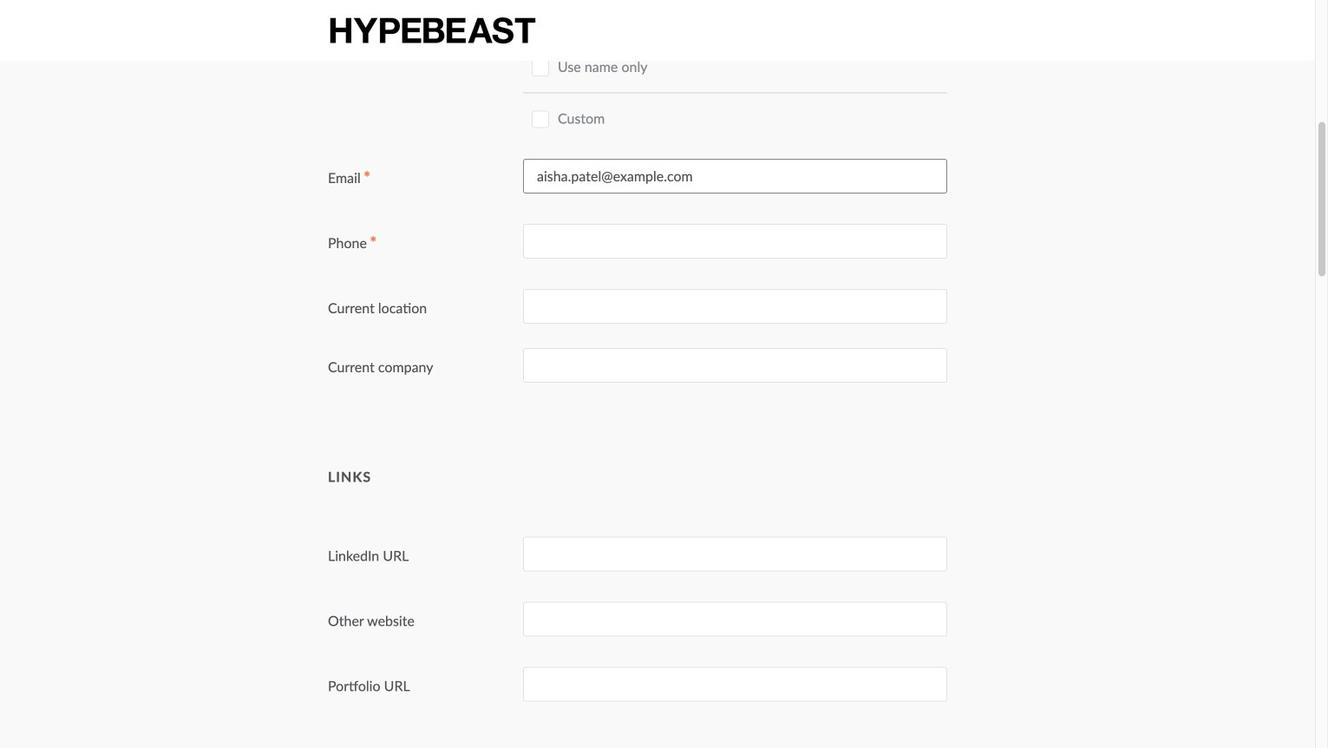 Task type: describe. For each thing, give the bounding box(es) containing it.
hypebeast logo image
[[328, 15, 538, 46]]



Task type: locate. For each thing, give the bounding box(es) containing it.
None text field
[[523, 224, 948, 258], [523, 289, 948, 324], [523, 348, 948, 383], [523, 224, 948, 258], [523, 289, 948, 324], [523, 348, 948, 383]]

None email field
[[523, 159, 948, 193]]

None checkbox
[[532, 1, 549, 18], [796, 1, 814, 18], [532, 59, 549, 76], [532, 1, 549, 18], [796, 1, 814, 18], [532, 59, 549, 76]]

None checkbox
[[661, 1, 678, 18], [532, 111, 549, 128], [661, 1, 678, 18], [532, 111, 549, 128]]

None text field
[[523, 537, 948, 572], [523, 602, 948, 637], [523, 667, 948, 702], [523, 537, 948, 572], [523, 602, 948, 637], [523, 667, 948, 702]]



Task type: vqa. For each thing, say whether or not it's contained in the screenshot.
HYPEBEAST LOGO
yes



